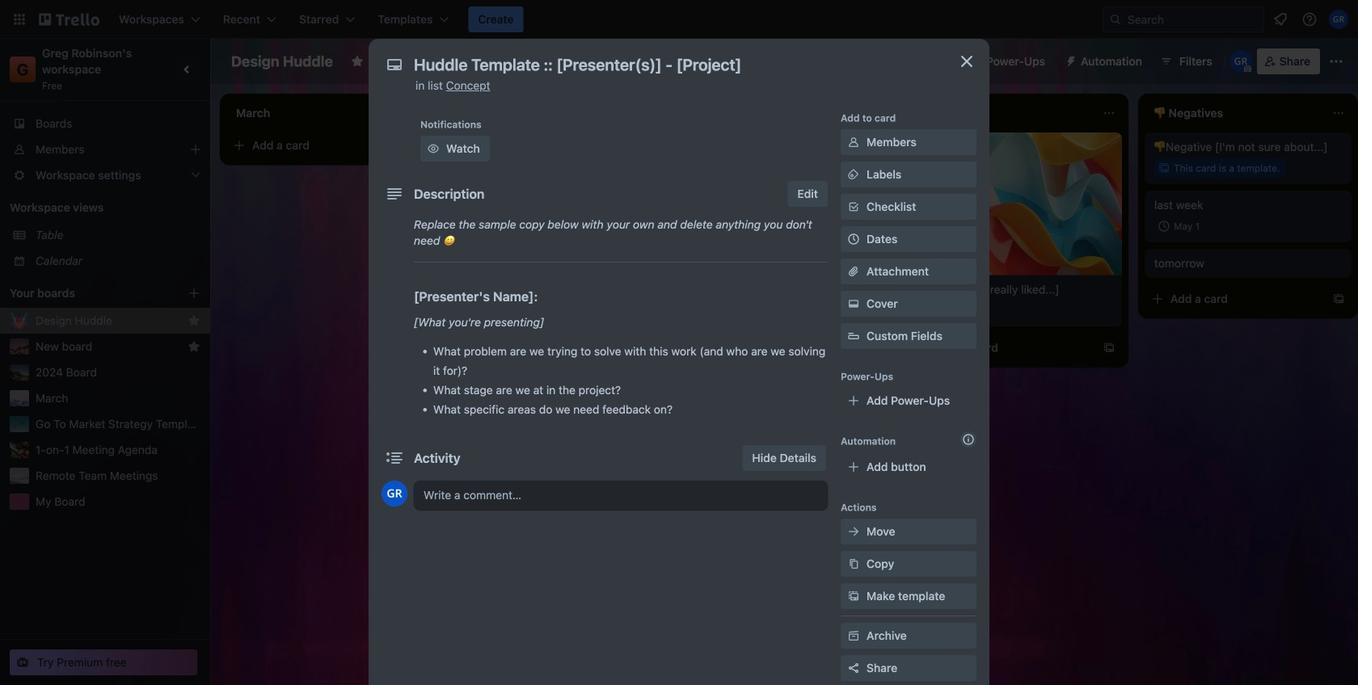 Task type: locate. For each thing, give the bounding box(es) containing it.
0 vertical spatial greg robinson (gregrobinson96) image
[[1330, 10, 1349, 29]]

greg robinson (gregrobinson96) image
[[1330, 10, 1349, 29], [382, 481, 408, 507]]

0 notifications image
[[1271, 10, 1291, 29]]

close dialog image
[[958, 52, 977, 71]]

greg robinson (gregrobinson96) image
[[1230, 50, 1253, 73]]

open information menu image
[[1302, 11, 1318, 27]]

None checkbox
[[1155, 217, 1205, 236], [489, 278, 543, 298], [1155, 217, 1205, 236], [489, 278, 543, 298]]

Write a comment text field
[[414, 481, 828, 510]]

Search field
[[1123, 8, 1264, 31]]

customize views image
[[589, 53, 605, 70]]

star or unstar board image
[[351, 55, 364, 68]]

0 horizontal spatial greg robinson (gregrobinson96) image
[[382, 481, 408, 507]]

create from template… image
[[414, 139, 427, 152], [873, 283, 886, 296], [1333, 293, 1346, 306], [1103, 342, 1116, 355]]

0 vertical spatial starred icon image
[[188, 315, 201, 328]]

show menu image
[[1329, 53, 1345, 70]]

1 vertical spatial starred icon image
[[188, 340, 201, 353]]

None text field
[[406, 50, 940, 79]]

2 starred icon image from the top
[[188, 340, 201, 353]]

sm image
[[1059, 49, 1081, 71], [846, 134, 862, 150], [846, 296, 862, 312], [846, 524, 862, 540], [846, 628, 862, 645]]

primary element
[[0, 0, 1359, 39]]

sm image
[[425, 141, 442, 157], [846, 167, 862, 183], [846, 556, 862, 573], [846, 589, 862, 605]]

1 horizontal spatial greg robinson (gregrobinson96) image
[[1330, 10, 1349, 29]]

starred icon image
[[188, 315, 201, 328], [188, 340, 201, 353]]



Task type: vqa. For each thing, say whether or not it's contained in the screenshot.
THE . inside the . To learn more, view our
no



Task type: describe. For each thing, give the bounding box(es) containing it.
add board image
[[188, 287, 201, 300]]

1 vertical spatial greg robinson (gregrobinson96) image
[[382, 481, 408, 507]]

your boards with 8 items element
[[10, 284, 163, 303]]

1 starred icon image from the top
[[188, 315, 201, 328]]

Board name text field
[[223, 49, 341, 74]]

greg robinson (gregrobinson96) image inside primary element
[[1330, 10, 1349, 29]]

search image
[[1110, 13, 1123, 26]]



